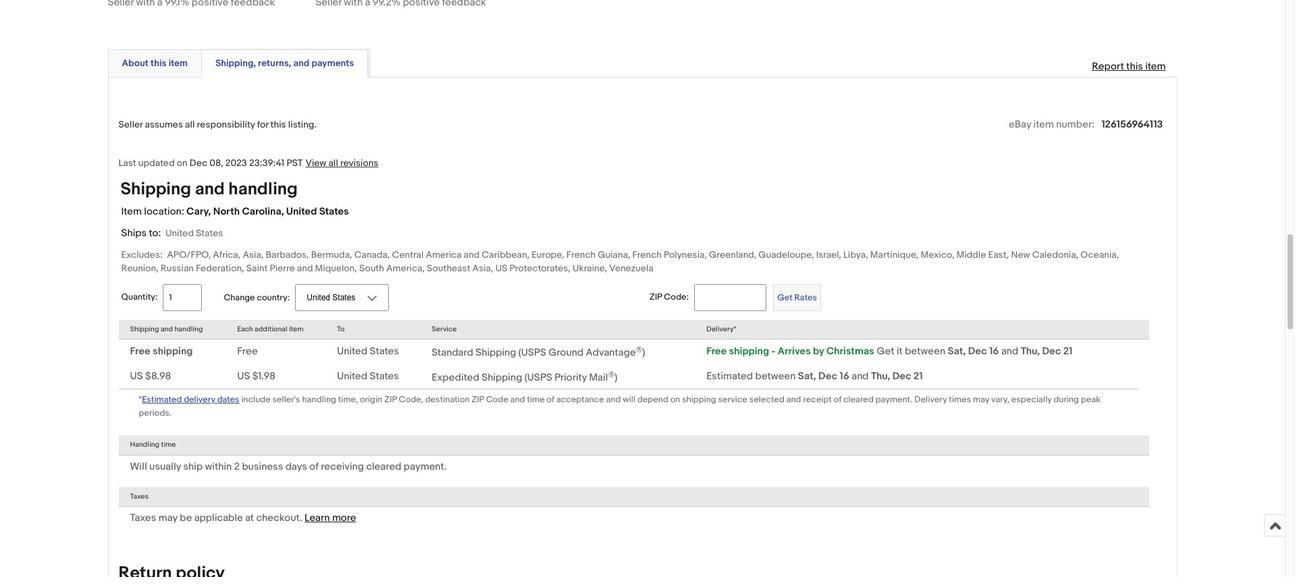 Task type: locate. For each thing, give the bounding box(es) containing it.
1 horizontal spatial 16
[[990, 345, 1000, 358]]

shipping inside standard shipping (usps ground advantage ® )
[[476, 346, 517, 359]]

of right receipt at the bottom of page
[[834, 395, 842, 406]]

shipping up free shipping
[[130, 325, 159, 334]]

cleared right receiving at bottom left
[[366, 461, 402, 473]]

united down to
[[337, 345, 368, 358]]

asia, up saint
[[243, 249, 264, 261]]

2 vertical spatial united states
[[337, 370, 399, 383]]

0 horizontal spatial of
[[310, 461, 319, 473]]

1 vertical spatial may
[[159, 512, 178, 525]]

0 horizontal spatial handling
[[175, 325, 203, 334]]

item
[[169, 57, 188, 69], [1146, 60, 1166, 73], [1034, 118, 1055, 131], [289, 325, 304, 334]]

1 vertical spatial payment.
[[404, 461, 447, 473]]

handling left 'time,'
[[302, 395, 336, 406]]

None text field
[[108, 0, 275, 9]]

0 vertical spatial taxes
[[130, 492, 149, 501]]

number:
[[1057, 118, 1095, 131]]

1 vertical spatial sat,
[[798, 370, 817, 383]]

get
[[778, 292, 793, 303], [877, 345, 895, 358]]

may left vary,
[[974, 395, 990, 406]]

shipping and handling up cary,
[[121, 179, 298, 200]]

1 horizontal spatial get
[[877, 345, 895, 358]]

*
[[139, 395, 142, 406]]

1 free from the left
[[130, 345, 150, 358]]

taxes
[[130, 492, 149, 501], [130, 512, 156, 525]]

this right for
[[271, 119, 286, 130]]

caledonia,
[[1033, 249, 1079, 261]]

1 horizontal spatial )
[[643, 346, 646, 359]]

and down barbados,
[[297, 263, 313, 274]]

® inside standard shipping (usps ground advantage ® )
[[636, 345, 643, 353]]

® for standard shipping (usps ground advantage
[[636, 345, 643, 353]]

1 horizontal spatial free
[[237, 345, 258, 358]]

1 vertical spatial 21
[[914, 370, 923, 383]]

2 horizontal spatial shipping
[[729, 345, 770, 358]]

zip right "origin"
[[385, 395, 397, 406]]

get left the rates
[[778, 292, 793, 303]]

us down caribbean,
[[496, 263, 508, 274]]

1 vertical spatial thu,
[[872, 370, 891, 383]]

especially
[[1012, 395, 1052, 406]]

zip
[[650, 292, 662, 303], [385, 395, 397, 406], [472, 395, 484, 406]]

1 horizontal spatial us
[[237, 370, 250, 383]]

greenland,
[[709, 249, 757, 261]]

may left be
[[159, 512, 178, 525]]

1 horizontal spatial asia,
[[473, 263, 494, 274]]

asia, down caribbean,
[[473, 263, 494, 274]]

1 vertical spatial united states
[[337, 345, 399, 358]]

sat,
[[948, 345, 966, 358], [798, 370, 817, 383]]

cleared right receipt at the bottom of page
[[844, 395, 874, 406]]

2 taxes from the top
[[130, 512, 156, 525]]

1 vertical spatial get
[[877, 345, 895, 358]]

and right returns,
[[294, 57, 310, 69]]

delivery
[[184, 395, 215, 406]]

thu, down christmas
[[872, 370, 891, 383]]

location:
[[144, 205, 184, 218]]

$1.98
[[252, 370, 276, 383]]

1 horizontal spatial sat,
[[948, 345, 966, 358]]

item right ebay
[[1034, 118, 1055, 131]]

ZIP Code: text field
[[695, 284, 767, 311]]

1 vertical spatial on
[[671, 395, 681, 406]]

(usps up expedited shipping (usps priority mail ® )
[[519, 346, 547, 359]]

this right report
[[1127, 60, 1144, 73]]

1 horizontal spatial zip
[[472, 395, 484, 406]]

taxes down will
[[130, 492, 149, 501]]

delivery
[[915, 395, 948, 406]]

shipping for free shipping - arrives by christmas
[[729, 345, 770, 358]]

21 up delivery
[[914, 370, 923, 383]]

0 horizontal spatial 21
[[914, 370, 923, 383]]

1 vertical spatial cleared
[[366, 461, 402, 473]]

zip left code
[[472, 395, 484, 406]]

will
[[130, 461, 147, 473]]

0 vertical spatial )
[[643, 346, 646, 359]]

0 vertical spatial 16
[[990, 345, 1000, 358]]

sat, up times in the bottom right of the page
[[948, 345, 966, 358]]

about this item button
[[122, 56, 188, 69]]

item right about
[[169, 57, 188, 69]]

states
[[319, 205, 349, 218], [196, 227, 223, 239], [370, 345, 399, 358], [370, 370, 399, 383]]

0 vertical spatial get
[[778, 292, 793, 303]]

all
[[185, 119, 195, 130], [329, 157, 338, 169]]

0 horizontal spatial sat,
[[798, 370, 817, 383]]

more
[[332, 512, 356, 525]]

) right the advantage
[[643, 346, 646, 359]]

None text field
[[316, 0, 487, 9]]

16 down christmas
[[840, 370, 850, 383]]

time down expedited shipping (usps priority mail ® )
[[527, 395, 545, 406]]

0 horizontal spatial estimated
[[142, 395, 182, 406]]

item inside button
[[169, 57, 188, 69]]

2 horizontal spatial us
[[496, 263, 508, 274]]

additional
[[255, 325, 288, 334]]

1 vertical spatial (usps
[[525, 371, 553, 384]]

0 horizontal spatial free
[[130, 345, 150, 358]]

16 up vary,
[[990, 345, 1000, 358]]

1 horizontal spatial ®
[[636, 345, 643, 353]]

0 horizontal spatial 16
[[840, 370, 850, 383]]

0 vertical spatial payment.
[[876, 395, 913, 406]]

depend
[[638, 395, 669, 406]]

include
[[242, 395, 271, 406]]

1 vertical spatial handling
[[175, 325, 203, 334]]

0 horizontal spatial ®
[[608, 370, 615, 378]]

1 horizontal spatial thu,
[[1021, 345, 1040, 358]]

shipping and handling up free shipping
[[130, 325, 203, 334]]

) right "mail"
[[615, 371, 618, 384]]

0 horizontal spatial between
[[756, 370, 796, 383]]

and up cary,
[[195, 179, 225, 200]]

1 horizontal spatial cleared
[[844, 395, 874, 406]]

between down -
[[756, 370, 796, 383]]

1 vertical spatial )
[[615, 371, 618, 384]]

pierre
[[270, 263, 295, 274]]

08,
[[210, 157, 223, 169]]

checkout.
[[256, 512, 303, 525]]

estimated up service
[[707, 370, 753, 383]]

0 vertical spatial asia,
[[243, 249, 264, 261]]

applicable
[[194, 512, 243, 525]]

may inside include seller's handling time, origin zip code, destination zip code and time of acceptance and will depend on shipping service selected and receipt of cleared payment. delivery times may vary, especially during peak periods.
[[974, 395, 990, 406]]

handling
[[229, 179, 298, 200], [175, 325, 203, 334], [302, 395, 336, 406]]

ebay item number: 126156964113
[[1010, 118, 1164, 131]]

shipping,
[[215, 57, 256, 69]]

1 horizontal spatial between
[[905, 345, 946, 358]]

cleared
[[844, 395, 874, 406], [366, 461, 402, 473]]

0 vertical spatial may
[[974, 395, 990, 406]]

1 horizontal spatial french
[[633, 249, 662, 261]]

this inside button
[[151, 57, 167, 69]]

sat, up receipt at the bottom of page
[[798, 370, 817, 383]]

handling down quantity: text box
[[175, 325, 203, 334]]

1 horizontal spatial estimated
[[707, 370, 753, 383]]

shipping up expedited shipping (usps priority mail ® )
[[476, 346, 517, 359]]

shipping
[[121, 179, 191, 200], [130, 325, 159, 334], [476, 346, 517, 359], [482, 371, 523, 384]]

french up ukraine,
[[567, 249, 596, 261]]

free up us $8.98
[[130, 345, 150, 358]]

0 horizontal spatial french
[[567, 249, 596, 261]]

item for each additional item
[[289, 325, 304, 334]]

view all revisions link
[[303, 157, 379, 169]]

shipping left service
[[682, 395, 717, 406]]

to
[[337, 325, 345, 334]]

free for free shipping - arrives by christmas
[[707, 345, 727, 358]]

® inside expedited shipping (usps priority mail ® )
[[608, 370, 615, 378]]

report
[[1093, 60, 1125, 73]]

shipping for free shipping
[[153, 345, 193, 358]]

0 horizontal spatial this
[[151, 57, 167, 69]]

protectorates,
[[510, 263, 571, 274]]

us $8.98
[[130, 370, 171, 383]]

0 horizontal spatial shipping
[[153, 345, 193, 358]]

on right updated on the left of the page
[[177, 157, 188, 169]]

zip left code:
[[650, 292, 662, 303]]

dates
[[217, 395, 240, 406]]

reunion,
[[121, 263, 159, 274]]

time inside include seller's handling time, origin zip code, destination zip code and time of acceptance and will depend on shipping service selected and receipt of cleared payment. delivery times may vary, especially during peak periods.
[[527, 395, 545, 406]]

handling up carolina,
[[229, 179, 298, 200]]

1 taxes from the top
[[130, 492, 149, 501]]

returns,
[[258, 57, 291, 69]]

get inside button
[[778, 292, 793, 303]]

estimated
[[707, 370, 753, 383], [142, 395, 182, 406]]

1 vertical spatial ®
[[608, 370, 615, 378]]

1 horizontal spatial handling
[[229, 179, 298, 200]]

united states down cary,
[[166, 227, 223, 239]]

0 horizontal spatial us
[[130, 370, 143, 383]]

) inside standard shipping (usps ground advantage ® )
[[643, 346, 646, 359]]

of
[[547, 395, 555, 406], [834, 395, 842, 406], [310, 461, 319, 473]]

estimated up periods.
[[142, 395, 182, 406]]

guiana,
[[598, 249, 631, 261]]

1 vertical spatial time
[[161, 441, 176, 450]]

1 vertical spatial shipping and handling
[[130, 325, 203, 334]]

change
[[224, 292, 255, 303]]

0 horizontal spatial get
[[778, 292, 793, 303]]

item right report
[[1146, 60, 1166, 73]]

all right view
[[329, 157, 338, 169]]

free down delivery*
[[707, 345, 727, 358]]

caribbean,
[[482, 249, 530, 261]]

0 horizontal spatial time
[[161, 441, 176, 450]]

(usps for ground
[[519, 346, 547, 359]]

1 vertical spatial all
[[329, 157, 338, 169]]

dec up receipt at the bottom of page
[[819, 370, 838, 383]]

north
[[213, 205, 240, 218]]

free shipping - arrives by christmas
[[707, 345, 875, 358]]

this right about
[[151, 57, 167, 69]]

shipping and handling
[[121, 179, 298, 200], [130, 325, 203, 334]]

french up venezuela at the top
[[633, 249, 662, 261]]

united
[[286, 205, 317, 218], [166, 227, 194, 239], [337, 345, 368, 358], [337, 370, 368, 383]]

us
[[496, 263, 508, 274], [130, 370, 143, 383], [237, 370, 250, 383]]

and left will
[[606, 395, 621, 406]]

may
[[974, 395, 990, 406], [159, 512, 178, 525]]

21 up during at the bottom right
[[1064, 345, 1073, 358]]

(usps inside expedited shipping (usps priority mail ® )
[[525, 371, 553, 384]]

1 vertical spatial 16
[[840, 370, 850, 383]]

0 horizontal spatial on
[[177, 157, 188, 169]]

of left acceptance
[[547, 395, 555, 406]]

get for get it between sat, dec 16 and thu, dec 21
[[877, 345, 895, 358]]

between right the it
[[905, 345, 946, 358]]

ground
[[549, 346, 584, 359]]

2 horizontal spatial handling
[[302, 395, 336, 406]]

and left receipt at the bottom of page
[[787, 395, 802, 406]]

all right assumes
[[185, 119, 195, 130]]

1 horizontal spatial may
[[974, 395, 990, 406]]

0 vertical spatial all
[[185, 119, 195, 130]]

0 horizontal spatial all
[[185, 119, 195, 130]]

quantity:
[[121, 292, 158, 303]]

united right carolina,
[[286, 205, 317, 218]]

free for free shipping
[[130, 345, 150, 358]]

® up depend
[[636, 345, 643, 353]]

2 horizontal spatial free
[[707, 345, 727, 358]]

) inside expedited shipping (usps priority mail ® )
[[615, 371, 618, 384]]

0 vertical spatial shipping and handling
[[121, 179, 298, 200]]

barbados,
[[266, 249, 309, 261]]

2 free from the left
[[237, 345, 258, 358]]

® down the advantage
[[608, 370, 615, 378]]

taxes for taxes
[[130, 492, 149, 501]]

1 horizontal spatial time
[[527, 395, 545, 406]]

united states up "origin"
[[337, 370, 399, 383]]

seller
[[119, 119, 143, 130]]

on right depend
[[671, 395, 681, 406]]

1 vertical spatial taxes
[[130, 512, 156, 525]]

0 vertical spatial between
[[905, 345, 946, 358]]

0 vertical spatial (usps
[[519, 346, 547, 359]]

estimated between sat, dec 16 and thu, dec 21
[[707, 370, 923, 383]]

1 horizontal spatial on
[[671, 395, 681, 406]]

about this item
[[122, 57, 188, 69]]

2 horizontal spatial of
[[834, 395, 842, 406]]

europe,
[[532, 249, 565, 261]]

get left the it
[[877, 345, 895, 358]]

shipping
[[153, 345, 193, 358], [729, 345, 770, 358], [682, 395, 717, 406]]

time up 'usually'
[[161, 441, 176, 450]]

times
[[949, 395, 972, 406]]

(usps down standard shipping (usps ground advantage ® )
[[525, 371, 553, 384]]

christmas
[[827, 345, 875, 358]]

on inside include seller's handling time, origin zip code, destination zip code and time of acceptance and will depend on shipping service selected and receipt of cleared payment. delivery times may vary, especially during peak periods.
[[671, 395, 681, 406]]

(usps inside standard shipping (usps ground advantage ® )
[[519, 346, 547, 359]]

0 vertical spatial time
[[527, 395, 545, 406]]

free down the "each"
[[237, 345, 258, 358]]

shipping up $8.98
[[153, 345, 193, 358]]

2 horizontal spatial this
[[1127, 60, 1144, 73]]

3 free from the left
[[707, 345, 727, 358]]

item right additional
[[289, 325, 304, 334]]

dec up during at the bottom right
[[1043, 345, 1062, 358]]

between
[[905, 345, 946, 358], [756, 370, 796, 383]]

french
[[567, 249, 596, 261], [633, 249, 662, 261]]

taxes left be
[[130, 512, 156, 525]]

shipping up code
[[482, 371, 523, 384]]

0 horizontal spatial )
[[615, 371, 618, 384]]

us for us $1.98
[[237, 370, 250, 383]]

dec
[[190, 157, 208, 169], [969, 345, 988, 358], [1043, 345, 1062, 358], [819, 370, 838, 383], [893, 370, 912, 383]]

us left the $1.98
[[237, 370, 250, 383]]

cleared inside include seller's handling time, origin zip code, destination zip code and time of acceptance and will depend on shipping service selected and receipt of cleared payment. delivery times may vary, especially during peak periods.
[[844, 395, 874, 406]]

and right code
[[511, 395, 525, 406]]

within
[[205, 461, 232, 473]]

this for about
[[151, 57, 167, 69]]

2 vertical spatial handling
[[302, 395, 336, 406]]

2023
[[225, 157, 247, 169]]

1 french from the left
[[567, 249, 596, 261]]

0 vertical spatial ®
[[636, 345, 643, 353]]

thu, up especially
[[1021, 345, 1040, 358]]

1 horizontal spatial payment.
[[876, 395, 913, 406]]

bermuda,
[[311, 249, 352, 261]]

us left $8.98
[[130, 370, 143, 383]]

0 vertical spatial cleared
[[844, 395, 874, 406]]

tab list
[[108, 46, 1178, 77]]

united states down to
[[337, 345, 399, 358]]

thu,
[[1021, 345, 1040, 358], [872, 370, 891, 383]]

1 horizontal spatial 21
[[1064, 345, 1073, 358]]

payment.
[[876, 395, 913, 406], [404, 461, 447, 473]]

of right days
[[310, 461, 319, 473]]

1 horizontal spatial shipping
[[682, 395, 717, 406]]

0 horizontal spatial cleared
[[366, 461, 402, 473]]

at
[[245, 512, 254, 525]]

shipping left -
[[729, 345, 770, 358]]

pst
[[287, 157, 303, 169]]

) for mail
[[615, 371, 618, 384]]

last updated on dec 08, 2023 23:39:41 pst view all revisions
[[119, 157, 379, 169]]

item for about this item
[[169, 57, 188, 69]]



Task type: vqa. For each thing, say whether or not it's contained in the screenshot.
middle handling
yes



Task type: describe. For each thing, give the bounding box(es) containing it.
-
[[772, 345, 776, 358]]

taxes for taxes may be applicable at checkout. learn more
[[130, 512, 156, 525]]

0 vertical spatial sat,
[[948, 345, 966, 358]]

dec left 08,
[[190, 157, 208, 169]]

expedited
[[432, 371, 480, 384]]

shipping up 'location:'
[[121, 179, 191, 200]]

country:
[[257, 292, 290, 303]]

estimated delivery dates link
[[142, 393, 240, 406]]

1 vertical spatial estimated
[[142, 395, 182, 406]]

usually
[[149, 461, 181, 473]]

handling inside include seller's handling time, origin zip code, destination zip code and time of acceptance and will depend on shipping service selected and receipt of cleared payment. delivery times may vary, especially during peak periods.
[[302, 395, 336, 406]]

1 vertical spatial between
[[756, 370, 796, 383]]

2 horizontal spatial zip
[[650, 292, 662, 303]]

and up vary,
[[1002, 345, 1019, 358]]

dec down the it
[[893, 370, 912, 383]]

) for advantage
[[643, 346, 646, 359]]

to:
[[149, 227, 161, 240]]

time,
[[338, 395, 358, 406]]

russian
[[161, 263, 194, 274]]

america
[[426, 249, 462, 261]]

handling
[[130, 441, 160, 450]]

0 vertical spatial handling
[[229, 179, 298, 200]]

middle
[[957, 249, 987, 261]]

during
[[1054, 395, 1080, 406]]

peak
[[1082, 395, 1101, 406]]

will usually ship within 2 business days of receiving cleared payment.
[[130, 461, 447, 473]]

israel,
[[817, 249, 842, 261]]

for
[[257, 119, 269, 130]]

acceptance
[[557, 395, 604, 406]]

us for us $8.98
[[130, 370, 143, 383]]

* estimated delivery dates
[[139, 395, 240, 406]]

united states for free
[[337, 345, 399, 358]]

about
[[122, 57, 149, 69]]

shipping inside expedited shipping (usps priority mail ® )
[[482, 371, 523, 384]]

service
[[432, 325, 457, 334]]

mail
[[589, 371, 608, 384]]

126156964113
[[1102, 118, 1164, 131]]

0 vertical spatial on
[[177, 157, 188, 169]]

learn more link
[[305, 512, 356, 525]]

central
[[392, 249, 424, 261]]

arrives
[[778, 345, 811, 358]]

free for free
[[237, 345, 258, 358]]

report this item
[[1093, 60, 1166, 73]]

standard shipping (usps ground advantage ® )
[[432, 345, 646, 359]]

last
[[119, 157, 136, 169]]

get rates
[[778, 292, 817, 303]]

receipt
[[804, 395, 832, 406]]

federation,
[[196, 263, 244, 274]]

1 horizontal spatial this
[[271, 119, 286, 130]]

dec up times in the bottom right of the page
[[969, 345, 988, 358]]

item
[[121, 205, 142, 218]]

us inside the apo/fpo, africa, asia, barbados, bermuda, canada, central america and caribbean, europe, french guiana, french polynesia, greenland, guadeloupe, israel, libya, martinique, mexico, middle east, new caledonia, oceania, reunion, russian federation, saint pierre and miquelon, south america, southeast asia, us protectorates, ukraine, venezuela
[[496, 263, 508, 274]]

vary,
[[992, 395, 1010, 406]]

mexico,
[[921, 249, 955, 261]]

item for report this item
[[1146, 60, 1166, 73]]

revisions
[[340, 157, 379, 169]]

get it between sat, dec 16 and thu, dec 21
[[877, 345, 1073, 358]]

item location: cary, north carolina, united states
[[121, 205, 349, 218]]

and up southeast
[[464, 249, 480, 261]]

(usps for priority
[[525, 371, 553, 384]]

zip code:
[[650, 292, 689, 303]]

view
[[306, 157, 327, 169]]

and inside button
[[294, 57, 310, 69]]

23:39:41
[[249, 157, 285, 169]]

ukraine,
[[573, 263, 607, 274]]

1 vertical spatial asia,
[[473, 263, 494, 274]]

seller's
[[273, 395, 300, 406]]

® for expedited shipping (usps priority mail
[[608, 370, 615, 378]]

0 horizontal spatial may
[[159, 512, 178, 525]]

shipping, returns, and payments
[[215, 57, 354, 69]]

destination
[[425, 395, 470, 406]]

martinique,
[[871, 249, 919, 261]]

taxes may be applicable at checkout. learn more
[[130, 512, 356, 525]]

payment. inside include seller's handling time, origin zip code, destination zip code and time of acceptance and will depend on shipping service selected and receipt of cleared payment. delivery times may vary, especially during peak periods.
[[876, 395, 913, 406]]

united up 'time,'
[[337, 370, 368, 383]]

include seller's handling time, origin zip code, destination zip code and time of acceptance and will depend on shipping service selected and receipt of cleared payment. delivery times may vary, especially during peak periods.
[[139, 395, 1101, 419]]

by
[[814, 345, 825, 358]]

0 horizontal spatial asia,
[[243, 249, 264, 261]]

new
[[1012, 249, 1031, 261]]

united up apo/fpo, at the left
[[166, 227, 194, 239]]

1 horizontal spatial of
[[547, 395, 555, 406]]

standard
[[432, 346, 474, 359]]

united states for us $1.98
[[337, 370, 399, 383]]

polynesia,
[[664, 249, 707, 261]]

0 vertical spatial estimated
[[707, 370, 753, 383]]

0 vertical spatial united states
[[166, 227, 223, 239]]

tab list containing about this item
[[108, 46, 1178, 77]]

advantage
[[586, 346, 636, 359]]

expedited shipping (usps priority mail ® )
[[432, 370, 618, 384]]

0 vertical spatial thu,
[[1021, 345, 1040, 358]]

free shipping
[[130, 345, 193, 358]]

1 horizontal spatial all
[[329, 157, 338, 169]]

east,
[[989, 249, 1010, 261]]

south
[[359, 263, 384, 274]]

Quantity: text field
[[163, 284, 202, 311]]

canada,
[[355, 249, 390, 261]]

payments
[[312, 57, 354, 69]]

and up free shipping
[[161, 325, 173, 334]]

and down christmas
[[852, 370, 869, 383]]

southeast
[[427, 263, 471, 274]]

code:
[[664, 292, 689, 303]]

2 french from the left
[[633, 249, 662, 261]]

will
[[623, 395, 636, 406]]

receiving
[[321, 461, 364, 473]]

0 horizontal spatial thu,
[[872, 370, 891, 383]]

0 horizontal spatial zip
[[385, 395, 397, 406]]

0 vertical spatial 21
[[1064, 345, 1073, 358]]

apo/fpo, africa, asia, barbados, bermuda, canada, central america and caribbean, europe, french guiana, french polynesia, greenland, guadeloupe, israel, libya, martinique, mexico, middle east, new caledonia, oceania, reunion, russian federation, saint pierre and miquelon, south america, southeast asia, us protectorates, ukraine, venezuela
[[121, 249, 1120, 274]]

excludes:
[[121, 249, 163, 261]]

shipping inside include seller's handling time, origin zip code, destination zip code and time of acceptance and will depend on shipping service selected and receipt of cleared payment. delivery times may vary, especially during peak periods.
[[682, 395, 717, 406]]

africa,
[[213, 249, 241, 261]]

shipping, returns, and payments button
[[215, 56, 354, 69]]

apo/fpo,
[[167, 249, 211, 261]]

this for report
[[1127, 60, 1144, 73]]

each
[[237, 325, 253, 334]]

be
[[180, 512, 192, 525]]

carolina,
[[242, 205, 284, 218]]

libya,
[[844, 249, 869, 261]]

guadeloupe,
[[759, 249, 815, 261]]

us $1.98
[[237, 370, 276, 383]]

miquelon,
[[315, 263, 357, 274]]

each additional item
[[237, 325, 304, 334]]

0 horizontal spatial payment.
[[404, 461, 447, 473]]

oceania,
[[1081, 249, 1120, 261]]

it
[[897, 345, 903, 358]]

report this item link
[[1086, 53, 1173, 79]]

get for get rates
[[778, 292, 793, 303]]

handling time
[[130, 441, 176, 450]]

code
[[486, 395, 509, 406]]



